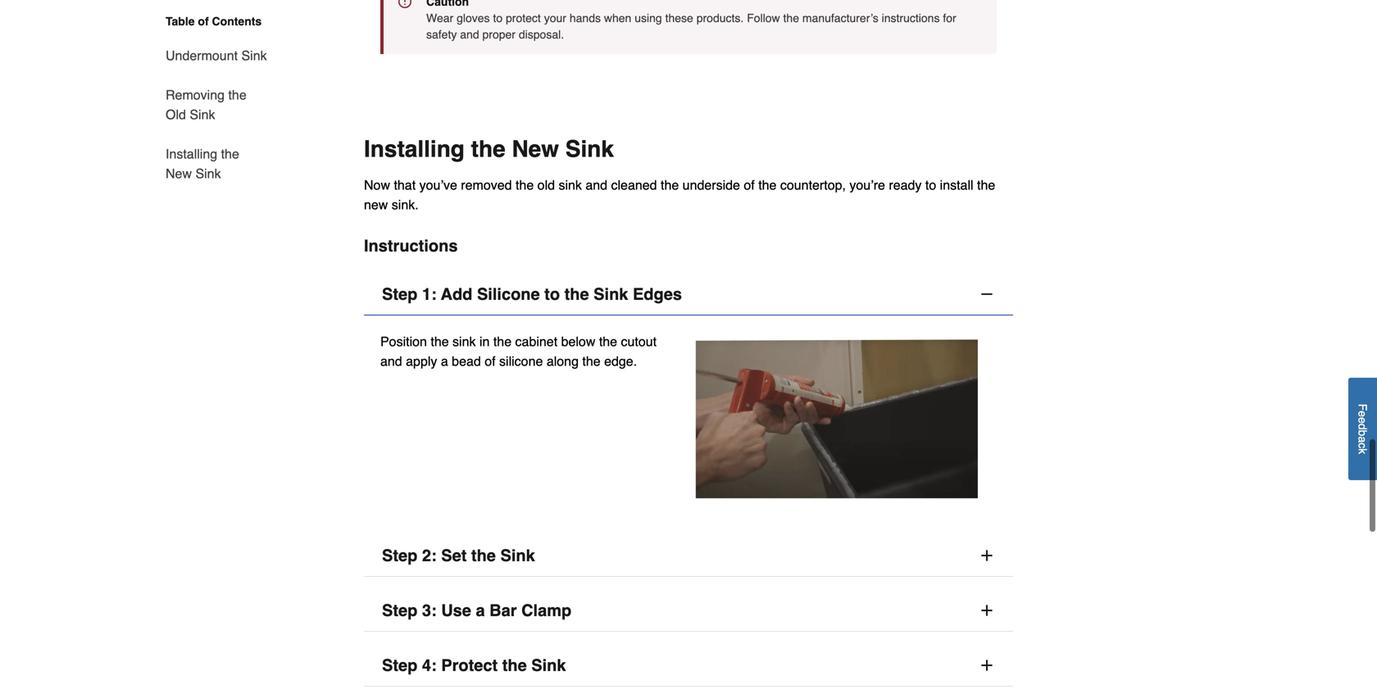 Task type: vqa. For each thing, say whether or not it's contained in the screenshot.
kit
no



Task type: locate. For each thing, give the bounding box(es) containing it.
0 horizontal spatial installing the new sink
[[166, 146, 239, 181]]

the down 'removing the old sink' link
[[221, 146, 239, 162]]

and down gloves
[[460, 28, 479, 41]]

sink up bead
[[453, 334, 476, 349]]

old
[[538, 177, 555, 193]]

sink down contents
[[241, 48, 267, 63]]

step for step 1: add silicone to the sink edges
[[382, 285, 418, 304]]

using
[[635, 11, 662, 24]]

installing down old
[[166, 146, 217, 162]]

clamp
[[521, 601, 572, 620]]

step 4: protect the sink button
[[364, 645, 1013, 687]]

2 step from the top
[[382, 546, 418, 565]]

the inside installing the new sink
[[221, 146, 239, 162]]

underside
[[683, 177, 740, 193]]

step
[[382, 285, 418, 304], [382, 546, 418, 565], [382, 601, 418, 620], [382, 656, 418, 675]]

add
[[441, 285, 473, 304]]

old
[[166, 107, 186, 122]]

table of contents element
[[146, 13, 269, 184]]

1 horizontal spatial new
[[512, 136, 559, 162]]

sink up bar
[[500, 546, 535, 565]]

1 vertical spatial new
[[166, 166, 192, 181]]

1 vertical spatial of
[[744, 177, 755, 193]]

undermount
[[166, 48, 238, 63]]

0 vertical spatial new
[[512, 136, 559, 162]]

the right 'removing'
[[228, 87, 247, 102]]

4 step from the top
[[382, 656, 418, 675]]

manufacturer's
[[802, 11, 879, 24]]

plus image
[[979, 658, 995, 674]]

step inside button
[[382, 601, 418, 620]]

step 2: set the sink button
[[364, 535, 1013, 577]]

1 vertical spatial and
[[586, 177, 608, 193]]

step left 4:
[[382, 656, 418, 675]]

0 horizontal spatial of
[[198, 15, 209, 28]]

2 horizontal spatial to
[[925, 177, 936, 193]]

edges
[[633, 285, 682, 304]]

1 horizontal spatial to
[[544, 285, 560, 304]]

0 vertical spatial and
[[460, 28, 479, 41]]

the right in
[[493, 334, 512, 349]]

1 vertical spatial to
[[925, 177, 936, 193]]

the right protect
[[502, 656, 527, 675]]

undermount sink
[[166, 48, 267, 63]]

a man using a caulk gun to apply a bead of caulk to the rim of the sink. image
[[689, 332, 997, 503]]

minus image
[[979, 286, 995, 302]]

f e e d b a c k button
[[1349, 378, 1377, 481]]

wear gloves to protect your hands when using these products. follow the manufacturer's instructions for safety and proper disposal.
[[426, 11, 956, 41]]

apply
[[406, 354, 437, 369]]

the right set
[[471, 546, 496, 565]]

2 vertical spatial and
[[380, 354, 402, 369]]

along
[[547, 354, 579, 369]]

of down in
[[485, 354, 496, 369]]

step 3: use a bar clamp
[[382, 601, 572, 620]]

ready
[[889, 177, 922, 193]]

hands
[[570, 11, 601, 24]]

sink
[[241, 48, 267, 63], [190, 107, 215, 122], [566, 136, 614, 162], [195, 166, 221, 181], [594, 285, 628, 304], [500, 546, 535, 565], [531, 656, 566, 675]]

new down old
[[166, 166, 192, 181]]

0 vertical spatial sink
[[559, 177, 582, 193]]

instructions
[[364, 236, 458, 255]]

e
[[1356, 411, 1369, 417], [1356, 417, 1369, 424]]

sink right old
[[559, 177, 582, 193]]

of right 'table'
[[198, 15, 209, 28]]

0 vertical spatial to
[[493, 11, 503, 24]]

2 horizontal spatial a
[[1356, 437, 1369, 443]]

the inside step 4: protect the sink button
[[502, 656, 527, 675]]

the right follow
[[783, 11, 799, 24]]

the
[[783, 11, 799, 24], [228, 87, 247, 102], [471, 136, 506, 162], [221, 146, 239, 162], [516, 177, 534, 193], [661, 177, 679, 193], [758, 177, 777, 193], [977, 177, 995, 193], [565, 285, 589, 304], [431, 334, 449, 349], [493, 334, 512, 349], [599, 334, 617, 349], [582, 354, 601, 369], [471, 546, 496, 565], [502, 656, 527, 675]]

these
[[665, 11, 693, 24]]

3 step from the top
[[382, 601, 418, 620]]

1 vertical spatial a
[[1356, 437, 1369, 443]]

0 horizontal spatial new
[[166, 166, 192, 181]]

1 step from the top
[[382, 285, 418, 304]]

e up d
[[1356, 411, 1369, 417]]

of inside now that you've removed the old sink and cleaned the underside of the countertop, you're ready to install the new sink.
[[744, 177, 755, 193]]

plus image for step 3: use a bar clamp
[[979, 603, 995, 619]]

step 1: add silicone to the sink edges
[[382, 285, 682, 304]]

to right silicone
[[544, 285, 560, 304]]

a left bead
[[441, 354, 448, 369]]

0 horizontal spatial installing
[[166, 146, 217, 162]]

the inside wear gloves to protect your hands when using these products. follow the manufacturer's instructions for safety and proper disposal.
[[783, 11, 799, 24]]

new up old
[[512, 136, 559, 162]]

1 plus image from the top
[[979, 548, 995, 564]]

step left 1:
[[382, 285, 418, 304]]

and inside wear gloves to protect your hands when using these products. follow the manufacturer's instructions for safety and proper disposal.
[[460, 28, 479, 41]]

step left the 3:
[[382, 601, 418, 620]]

of inside 'element'
[[198, 15, 209, 28]]

step for step 4: protect the sink
[[382, 656, 418, 675]]

the right cleaned
[[661, 177, 679, 193]]

1 horizontal spatial and
[[460, 28, 479, 41]]

error image
[[398, 0, 412, 8]]

of
[[198, 15, 209, 28], [744, 177, 755, 193], [485, 354, 496, 369]]

to right ready
[[925, 177, 936, 193]]

installing the new sink down old
[[166, 146, 239, 181]]

2 vertical spatial of
[[485, 354, 496, 369]]

0 horizontal spatial and
[[380, 354, 402, 369]]

of right underside
[[744, 177, 755, 193]]

contents
[[212, 15, 262, 28]]

0 vertical spatial a
[[441, 354, 448, 369]]

sink
[[559, 177, 582, 193], [453, 334, 476, 349]]

the left old
[[516, 177, 534, 193]]

0 horizontal spatial to
[[493, 11, 503, 24]]

installing
[[364, 136, 465, 162], [166, 146, 217, 162]]

disposal.
[[519, 28, 564, 41]]

to
[[493, 11, 503, 24], [925, 177, 936, 193], [544, 285, 560, 304]]

and left cleaned
[[586, 177, 608, 193]]

installing the new sink
[[364, 136, 614, 162], [166, 146, 239, 181]]

the left countertop, on the top of page
[[758, 177, 777, 193]]

step for step 3: use a bar clamp
[[382, 601, 418, 620]]

2 e from the top
[[1356, 417, 1369, 424]]

a up k
[[1356, 437, 1369, 443]]

e up b
[[1356, 417, 1369, 424]]

instructions
[[882, 11, 940, 24]]

sink down 'removing'
[[190, 107, 215, 122]]

1 horizontal spatial a
[[476, 601, 485, 620]]

the up below
[[565, 285, 589, 304]]

installing the new sink inside the table of contents 'element'
[[166, 146, 239, 181]]

2 horizontal spatial of
[[744, 177, 755, 193]]

installing up that
[[364, 136, 465, 162]]

the inside removing the old sink
[[228, 87, 247, 102]]

step 4: protect the sink
[[382, 656, 566, 675]]

use
[[441, 601, 471, 620]]

0 horizontal spatial sink
[[453, 334, 476, 349]]

1 vertical spatial plus image
[[979, 603, 995, 619]]

0 vertical spatial of
[[198, 15, 209, 28]]

bar
[[490, 601, 517, 620]]

sink left the edges
[[594, 285, 628, 304]]

2 vertical spatial a
[[476, 601, 485, 620]]

sink inside now that you've removed the old sink and cleaned the underside of the countertop, you're ready to install the new sink.
[[559, 177, 582, 193]]

2 horizontal spatial and
[[586, 177, 608, 193]]

0 vertical spatial plus image
[[979, 548, 995, 564]]

table
[[166, 15, 195, 28]]

to inside wear gloves to protect your hands when using these products. follow the manufacturer's instructions for safety and proper disposal.
[[493, 11, 503, 24]]

sink down clamp
[[531, 656, 566, 675]]

your
[[544, 11, 566, 24]]

f e e d b a c k
[[1356, 404, 1369, 454]]

installing the new sink up removed
[[364, 136, 614, 162]]

3:
[[422, 601, 437, 620]]

table of contents
[[166, 15, 262, 28]]

1 vertical spatial sink
[[453, 334, 476, 349]]

below
[[561, 334, 595, 349]]

and inside now that you've removed the old sink and cleaned the underside of the countertop, you're ready to install the new sink.
[[586, 177, 608, 193]]

sink inside installing the new sink
[[195, 166, 221, 181]]

c
[[1356, 443, 1369, 449]]

4:
[[422, 656, 437, 675]]

plus image
[[979, 548, 995, 564], [979, 603, 995, 619]]

to up proper
[[493, 11, 503, 24]]

1 horizontal spatial sink
[[559, 177, 582, 193]]

bead
[[452, 354, 481, 369]]

2 plus image from the top
[[979, 603, 995, 619]]

that
[[394, 177, 416, 193]]

and
[[460, 28, 479, 41], [586, 177, 608, 193], [380, 354, 402, 369]]

new
[[364, 197, 388, 212]]

sink down removing the old sink
[[195, 166, 221, 181]]

2 vertical spatial to
[[544, 285, 560, 304]]

step left 2: on the left bottom of page
[[382, 546, 418, 565]]

step inside button
[[382, 656, 418, 675]]

proper
[[482, 28, 516, 41]]

new
[[512, 136, 559, 162], [166, 166, 192, 181]]

a left bar
[[476, 601, 485, 620]]

step 3: use a bar clamp button
[[364, 590, 1013, 632]]

d
[[1356, 424, 1369, 430]]

and down position
[[380, 354, 402, 369]]

plus image inside step 3: use a bar clamp button
[[979, 603, 995, 619]]

a
[[441, 354, 448, 369], [1356, 437, 1369, 443], [476, 601, 485, 620]]

2:
[[422, 546, 437, 565]]

1 horizontal spatial of
[[485, 354, 496, 369]]

k
[[1356, 449, 1369, 454]]

plus image inside step 2: set the sink "button"
[[979, 548, 995, 564]]

set
[[441, 546, 467, 565]]

the inside step 2: set the sink "button"
[[471, 546, 496, 565]]

0 horizontal spatial a
[[441, 354, 448, 369]]



Task type: describe. For each thing, give the bounding box(es) containing it.
to inside now that you've removed the old sink and cleaned the underside of the countertop, you're ready to install the new sink.
[[925, 177, 936, 193]]

removing the old sink
[[166, 87, 247, 122]]

follow
[[747, 11, 780, 24]]

removing the old sink link
[[166, 75, 269, 134]]

install
[[940, 177, 974, 193]]

silicone
[[499, 354, 543, 369]]

wear
[[426, 11, 454, 24]]

removed
[[461, 177, 512, 193]]

1 horizontal spatial installing
[[364, 136, 465, 162]]

f
[[1356, 404, 1369, 411]]

for
[[943, 11, 956, 24]]

1 e from the top
[[1356, 411, 1369, 417]]

when
[[604, 11, 632, 24]]

you've
[[419, 177, 457, 193]]

a inside position the sink in the cabinet below the cutout and apply a bead of silicone along the edge.
[[441, 354, 448, 369]]

in
[[480, 334, 490, 349]]

sink.
[[392, 197, 419, 212]]

the down below
[[582, 354, 601, 369]]

protect
[[506, 11, 541, 24]]

new inside installing the new sink
[[166, 166, 192, 181]]

you're
[[850, 177, 885, 193]]

protect
[[441, 656, 498, 675]]

position the sink in the cabinet below the cutout and apply a bead of silicone along the edge.
[[380, 334, 657, 369]]

installing inside the table of contents 'element'
[[166, 146, 217, 162]]

cleaned
[[611, 177, 657, 193]]

to inside "button"
[[544, 285, 560, 304]]

the inside step 1: add silicone to the sink edges "button"
[[565, 285, 589, 304]]

edge.
[[604, 354, 637, 369]]

the right install
[[977, 177, 995, 193]]

undermount sink link
[[166, 36, 267, 75]]

cutout
[[621, 334, 657, 349]]

step 1: add silicone to the sink edges button
[[364, 274, 1013, 316]]

a inside button
[[1356, 437, 1369, 443]]

sink inside removing the old sink
[[190, 107, 215, 122]]

safety
[[426, 28, 457, 41]]

of inside position the sink in the cabinet below the cutout and apply a bead of silicone along the edge.
[[485, 354, 496, 369]]

sink inside position the sink in the cabinet below the cutout and apply a bead of silicone along the edge.
[[453, 334, 476, 349]]

the up apply
[[431, 334, 449, 349]]

removing
[[166, 87, 225, 102]]

1 horizontal spatial installing the new sink
[[364, 136, 614, 162]]

now that you've removed the old sink and cleaned the underside of the countertop, you're ready to install the new sink.
[[364, 177, 995, 212]]

now
[[364, 177, 390, 193]]

the up edge.
[[599, 334, 617, 349]]

step 2: set the sink
[[382, 546, 535, 565]]

1:
[[422, 285, 437, 304]]

gloves
[[457, 11, 490, 24]]

b
[[1356, 430, 1369, 437]]

products.
[[697, 11, 744, 24]]

countertop,
[[780, 177, 846, 193]]

position
[[380, 334, 427, 349]]

the up removed
[[471, 136, 506, 162]]

and inside position the sink in the cabinet below the cutout and apply a bead of silicone along the edge.
[[380, 354, 402, 369]]

step for step 2: set the sink
[[382, 546, 418, 565]]

plus image for step 2: set the sink
[[979, 548, 995, 564]]

sink inside button
[[531, 656, 566, 675]]

sink up cleaned
[[566, 136, 614, 162]]

installing the new sink link
[[166, 134, 269, 184]]

a inside button
[[476, 601, 485, 620]]

cabinet
[[515, 334, 558, 349]]

silicone
[[477, 285, 540, 304]]



